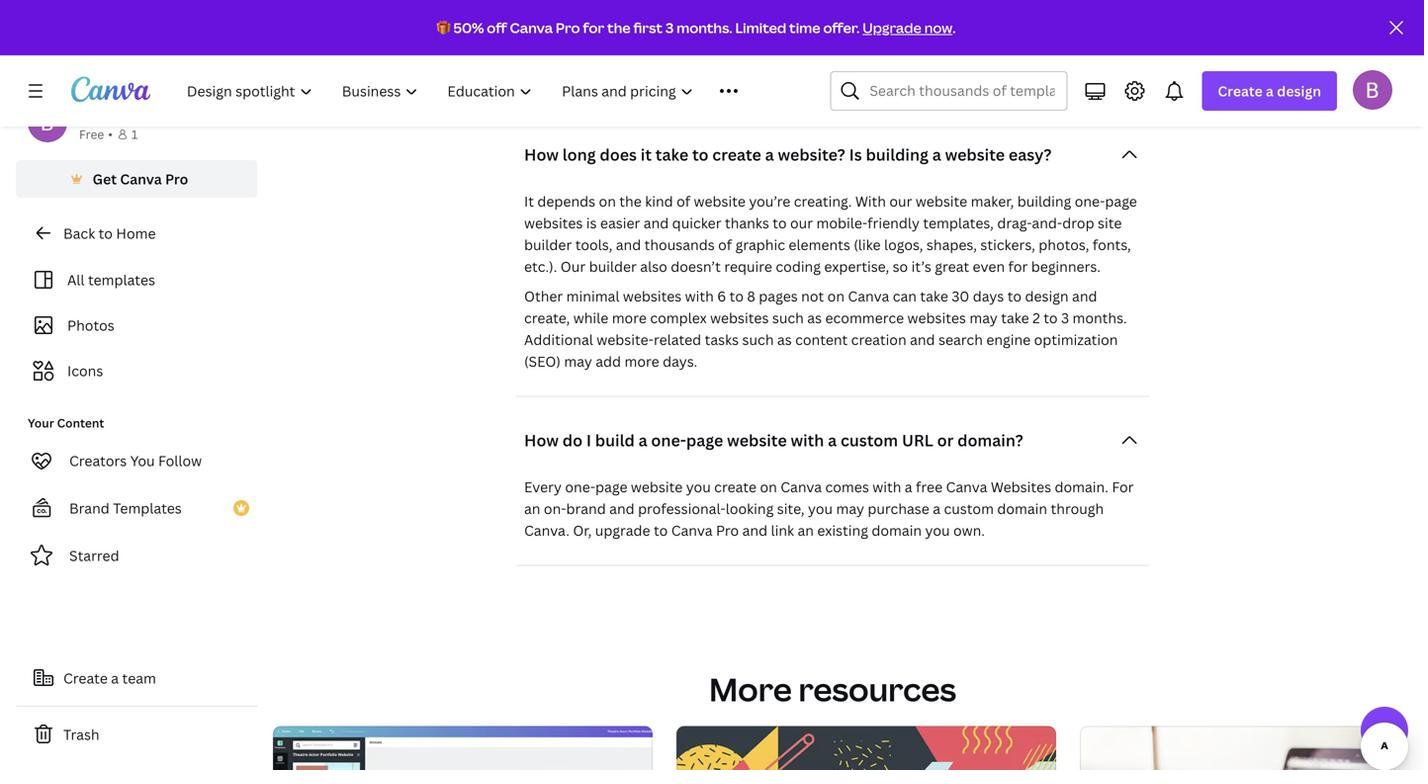 Task type: describe. For each thing, give the bounding box(es) containing it.
to right 2
[[1044, 309, 1058, 327]]

one- inside it depends on the kind of website you're creating. with our website maker, building one-page websites is easier and quicker thanks to our mobile-friendly templates, drag-and-drop site builder tools, and thousands of graphic elements (like logos, shapes, stickers, photos, fonts, etc.). our builder also doesn't require coding expertise, so it's great even for beginners.
[[1075, 192, 1105, 211]]

url
[[902, 430, 934, 451]]

a inside button
[[111, 669, 119, 688]]

doesn't
[[671, 257, 721, 276]]

create a team button
[[16, 659, 257, 698]]

and left search
[[910, 330, 935, 349]]

get
[[93, 170, 117, 188]]

templates
[[88, 271, 155, 289]]

pages
[[759, 287, 798, 306]]

maker,
[[971, 192, 1014, 211]]

tools,
[[575, 235, 613, 254]]

0 vertical spatial builder
[[524, 235, 572, 254]]

our
[[561, 257, 586, 276]]

bob builder image
[[1353, 70, 1393, 110]]

free
[[79, 126, 104, 142]]

kind
[[645, 192, 673, 211]]

websites
[[991, 478, 1052, 497]]

0 vertical spatial you
[[686, 478, 711, 497]]

trash link
[[16, 715, 257, 755]]

or,
[[573, 521, 592, 540]]

websites down 30
[[908, 309, 966, 327]]

i
[[587, 430, 592, 451]]

0 vertical spatial as
[[807, 309, 822, 327]]

page inside dropdown button
[[686, 430, 723, 451]]

purchase
[[868, 499, 930, 518]]

30 websites with beautifully patterned backgrounds image
[[677, 727, 1057, 771]]

photos,
[[1039, 235, 1090, 254]]

canva right free
[[946, 478, 988, 497]]

design inside other minimal websites with 6 to 8 pages not on canva can take 30 days to design and create, while more complex websites such as ecommerce websites may take 2 to 3 months. additional website-related tasks such as content creation and search engine optimization (seo) may add more days.
[[1025, 287, 1069, 306]]

friendly
[[868, 214, 920, 232]]

8
[[747, 287, 756, 306]]

may inside every one-page website you create on canva comes with a free canva websites domain. for an on-brand and professional-looking site, you may purchase a custom domain through canva. or, upgrade to canva pro and link an existing domain you own.
[[836, 499, 865, 518]]

website inside every one-page website you create on canva comes with a free canva websites domain. for an on-brand and professional-looking site, you may purchase a custom domain through canva. or, upgrade to canva pro and link an existing domain you own.
[[631, 478, 683, 497]]

how do i build a one-page website with a custom url or domain?
[[524, 430, 1024, 451]]

one- inside every one-page website you create on canva comes with a free canva websites domain. for an on-brand and professional-looking site, you may purchase a custom domain through canva. or, upgrade to canva pro and link an existing domain you own.
[[565, 478, 596, 497]]

for inside it depends on the kind of website you're creating. with our website maker, building one-page websites is easier and quicker thanks to our mobile-friendly templates, drag-and-drop site builder tools, and thousands of graphic elements (like logos, shapes, stickers, photos, fonts, etc.). our builder also doesn't require coding expertise, so it's great even for beginners.
[[1009, 257, 1028, 276]]

free
[[916, 478, 943, 497]]

building inside dropdown button
[[866, 144, 929, 165]]

2
[[1033, 309, 1041, 327]]

starred
[[69, 547, 119, 565]]

own.
[[954, 521, 985, 540]]

resources
[[799, 668, 957, 711]]

brand templates
[[69, 499, 182, 518]]

create,
[[524, 309, 570, 327]]

custom inside dropdown button
[[841, 430, 898, 451]]

on inside it depends on the kind of website you're creating. with our website maker, building one-page websites is easier and quicker thanks to our mobile-friendly templates, drag-and-drop site builder tools, and thousands of graphic elements (like logos, shapes, stickers, photos, fonts, etc.). our builder also doesn't require coding expertise, so it's great even for beginners.
[[599, 192, 616, 211]]

create for create a team
[[63, 669, 108, 688]]

50%
[[454, 18, 484, 37]]

0 vertical spatial may
[[970, 309, 998, 327]]

is
[[586, 214, 597, 232]]

starred link
[[16, 536, 257, 576]]

🎁 50% off canva pro for the first 3 months. limited time offer. upgrade now .
[[437, 18, 956, 37]]

every one-page website you create on canva comes with a free canva websites domain. for an on-brand and professional-looking site, you may purchase a custom domain through canva. or, upgrade to canva pro and link an existing domain you own.
[[524, 478, 1134, 540]]

Search search field
[[870, 72, 1055, 110]]

pro inside button
[[165, 170, 188, 188]]

even
[[973, 257, 1005, 276]]

first
[[634, 18, 663, 37]]

it
[[524, 192, 534, 211]]

or
[[937, 430, 954, 451]]

more
[[709, 668, 792, 711]]

back to home link
[[16, 214, 257, 253]]

link
[[771, 521, 794, 540]]

0 horizontal spatial an
[[524, 499, 541, 518]]

photos link
[[28, 307, 245, 344]]

website inside dropdown button
[[945, 144, 1005, 165]]

canva down professional-
[[671, 521, 713, 540]]

site,
[[777, 499, 805, 518]]

looking
[[726, 499, 774, 518]]

and down looking at the bottom of page
[[743, 521, 768, 540]]

photos
[[67, 316, 114, 335]]

to right "days"
[[1008, 287, 1022, 306]]

creators
[[69, 452, 127, 470]]

to inside it depends on the kind of website you're creating. with our website maker, building one-page websites is easier and quicker thanks to our mobile-friendly templates, drag-and-drop site builder tools, and thousands of graphic elements (like logos, shapes, stickers, photos, fonts, etc.). our builder also doesn't require coding expertise, so it's great even for beginners.
[[773, 214, 787, 232]]

brand
[[566, 499, 606, 518]]

to inside every one-page website you create on canva comes with a free canva websites domain. for an on-brand and professional-looking site, you may purchase a custom domain through canva. or, upgrade to canva pro and link an existing domain you own.
[[654, 521, 668, 540]]

is
[[849, 144, 862, 165]]

0 vertical spatial the
[[607, 18, 631, 37]]

2 horizontal spatial take
[[1001, 309, 1030, 327]]

.
[[953, 18, 956, 37]]

site
[[1098, 214, 1122, 232]]

team
[[122, 669, 156, 688]]

create a team
[[63, 669, 156, 688]]

time
[[789, 18, 821, 37]]

domain.
[[1055, 478, 1109, 497]]

and-
[[1032, 214, 1063, 232]]

to right back
[[99, 224, 113, 243]]

drop
[[1063, 214, 1095, 232]]

0 horizontal spatial our
[[790, 214, 813, 232]]

canva inside button
[[120, 170, 162, 188]]

and down beginners. at the top
[[1072, 287, 1098, 306]]

and up upgrade
[[610, 499, 635, 518]]

6
[[717, 287, 726, 306]]

0 horizontal spatial domain
[[872, 521, 922, 540]]

follow
[[158, 452, 202, 470]]

all
[[67, 271, 85, 289]]

back
[[63, 224, 95, 243]]

upgrade now button
[[863, 18, 953, 37]]

your content
[[28, 415, 104, 431]]

0 horizontal spatial for
[[583, 18, 605, 37]]

it's
[[912, 257, 932, 276]]

shapes,
[[927, 235, 977, 254]]

on inside other minimal websites with 6 to 8 pages not on canva can take 30 days to design and create, while more complex websites such as ecommerce websites may take 2 to 3 months. additional website-related tasks such as content creation and search engine optimization (seo) may add more days.
[[828, 287, 845, 306]]

add
[[596, 352, 621, 371]]

easy?
[[1009, 144, 1052, 165]]

canva.
[[524, 521, 570, 540]]

other minimal websites with 6 to 8 pages not on canva can take 30 days to design and create, while more complex websites such as ecommerce websites may take 2 to 3 months. additional website-related tasks such as content creation and search engine optimization (seo) may add more days.
[[524, 287, 1127, 371]]

content
[[57, 415, 104, 431]]

create inside every one-page website you create on canva comes with a free canva websites domain. for an on-brand and professional-looking site, you may purchase a custom domain through canva. or, upgrade to canva pro and link an existing domain you own.
[[714, 478, 757, 497]]

how for how do i build a one-page website with a custom url or domain?
[[524, 430, 559, 451]]

through
[[1051, 499, 1104, 518]]

•
[[108, 126, 113, 142]]

back to home
[[63, 224, 156, 243]]

comes
[[826, 478, 869, 497]]

it
[[641, 144, 652, 165]]

with inside every one-page website you create on canva comes with a free canva websites domain. for an on-brand and professional-looking site, you may purchase a custom domain through canva. or, upgrade to canva pro and link an existing domain you own.
[[873, 478, 902, 497]]

websites down also
[[623, 287, 682, 306]]



Task type: locate. For each thing, give the bounding box(es) containing it.
0 horizontal spatial design
[[1025, 287, 1069, 306]]

0 vertical spatial create
[[713, 144, 762, 165]]

design up 2
[[1025, 287, 1069, 306]]

canva right "get"
[[120, 170, 162, 188]]

depends
[[538, 192, 596, 211]]

create inside button
[[63, 669, 108, 688]]

days
[[973, 287, 1004, 306]]

(like
[[854, 235, 881, 254]]

0 horizontal spatial as
[[777, 330, 792, 349]]

one- up brand
[[565, 478, 596, 497]]

top level navigation element
[[174, 71, 783, 111], [174, 71, 783, 111]]

builder
[[524, 235, 572, 254], [589, 257, 637, 276]]

website up 'maker,'
[[945, 144, 1005, 165]]

page inside every one-page website you create on canva comes with a free canva websites domain. for an on-brand and professional-looking site, you may purchase a custom domain through canva. or, upgrade to canva pro and link an existing domain you own.
[[596, 478, 628, 497]]

other
[[524, 287, 563, 306]]

1 vertical spatial one-
[[651, 430, 686, 451]]

1 vertical spatial design
[[1025, 287, 1069, 306]]

one- inside how do i build a one-page website with a custom url or domain? dropdown button
[[651, 430, 686, 451]]

domain
[[998, 499, 1048, 518], [872, 521, 922, 540]]

2 how from the top
[[524, 430, 559, 451]]

best website color scheme examples image
[[273, 727, 653, 771]]

website inside dropdown button
[[727, 430, 787, 451]]

professional-
[[638, 499, 726, 518]]

home
[[116, 224, 156, 243]]

create for create a design
[[1218, 82, 1263, 100]]

how do i build a one-page website with a custom url or domain? button
[[516, 421, 1150, 460]]

3 up optimization
[[1061, 309, 1069, 327]]

1 vertical spatial of
[[718, 235, 732, 254]]

such
[[772, 309, 804, 327], [742, 330, 774, 349]]

take right "it"
[[656, 144, 689, 165]]

while
[[573, 309, 609, 327]]

2 vertical spatial on
[[760, 478, 777, 497]]

website up looking at the bottom of page
[[727, 430, 787, 451]]

templates
[[113, 499, 182, 518]]

optimization
[[1034, 330, 1118, 349]]

for down stickers,
[[1009, 257, 1028, 276]]

1 vertical spatial you
[[808, 499, 833, 518]]

1 horizontal spatial pro
[[556, 18, 580, 37]]

for left "first"
[[583, 18, 605, 37]]

an right "link"
[[798, 521, 814, 540]]

building right the is
[[866, 144, 929, 165]]

1 vertical spatial on
[[828, 287, 845, 306]]

0 vertical spatial page
[[1105, 192, 1137, 211]]

our
[[890, 192, 913, 211], [790, 214, 813, 232]]

2 vertical spatial page
[[596, 478, 628, 497]]

0 vertical spatial such
[[772, 309, 804, 327]]

design left the bob builder 'image'
[[1277, 82, 1322, 100]]

builder down tools,
[[589, 257, 637, 276]]

1 vertical spatial as
[[777, 330, 792, 349]]

months. left limited
[[677, 18, 733, 37]]

2 horizontal spatial pro
[[716, 521, 739, 540]]

the inside it depends on the kind of website you're creating. with our website maker, building one-page websites is easier and quicker thanks to our mobile-friendly templates, drag-and-drop site builder tools, and thousands of graphic elements (like logos, shapes, stickers, photos, fonts, etc.). our builder also doesn't require coding expertise, so it's great even for beginners.
[[620, 192, 642, 211]]

12 website image formatting mistakes & how to fix them image
[[1080, 727, 1425, 771]]

2 horizontal spatial on
[[828, 287, 845, 306]]

with left 6
[[685, 287, 714, 306]]

1 vertical spatial the
[[620, 192, 642, 211]]

builder up etc.).
[[524, 235, 572, 254]]

canva
[[510, 18, 553, 37], [120, 170, 162, 188], [848, 287, 890, 306], [781, 478, 822, 497], [946, 478, 988, 497], [671, 521, 713, 540]]

1 horizontal spatial months.
[[1073, 309, 1127, 327]]

0 horizontal spatial builder
[[524, 235, 572, 254]]

months. inside other minimal websites with 6 to 8 pages not on canva can take 30 days to design and create, while more complex websites such as ecommerce websites may take 2 to 3 months. additional website-related tasks such as content creation and search engine optimization (seo) may add more days.
[[1073, 309, 1127, 327]]

1 vertical spatial builder
[[589, 257, 637, 276]]

1 vertical spatial an
[[798, 521, 814, 540]]

every
[[524, 478, 562, 497]]

building
[[866, 144, 929, 165], [1018, 192, 1072, 211]]

it depends on the kind of website you're creating. with our website maker, building one-page websites is easier and quicker thanks to our mobile-friendly templates, drag-and-drop site builder tools, and thousands of graphic elements (like logos, shapes, stickers, photos, fonts, etc.). our builder also doesn't require coding expertise, so it's great even for beginners.
[[524, 192, 1137, 276]]

0 vertical spatial 3
[[666, 18, 674, 37]]

how inside dropdown button
[[524, 430, 559, 451]]

with
[[685, 287, 714, 306], [791, 430, 824, 451], [873, 478, 902, 497]]

0 vertical spatial design
[[1277, 82, 1322, 100]]

canva inside other minimal websites with 6 to 8 pages not on canva can take 30 days to design and create, while more complex websites such as ecommerce websites may take 2 to 3 months. additional website-related tasks such as content creation and search engine optimization (seo) may add more days.
[[848, 287, 890, 306]]

1 vertical spatial create
[[63, 669, 108, 688]]

1 horizontal spatial building
[[1018, 192, 1072, 211]]

with up site,
[[791, 430, 824, 451]]

1 horizontal spatial an
[[798, 521, 814, 540]]

create inside dropdown button
[[713, 144, 762, 165]]

1 vertical spatial our
[[790, 214, 813, 232]]

1 vertical spatial how
[[524, 430, 559, 451]]

1 vertical spatial 3
[[1061, 309, 1069, 327]]

drag-
[[997, 214, 1032, 232]]

0 horizontal spatial custom
[[841, 430, 898, 451]]

graphic
[[736, 235, 785, 254]]

as down not
[[807, 309, 822, 327]]

0 horizontal spatial may
[[564, 352, 592, 371]]

may down "days"
[[970, 309, 998, 327]]

0 horizontal spatial building
[[866, 144, 929, 165]]

1 vertical spatial such
[[742, 330, 774, 349]]

1 horizontal spatial builder
[[589, 257, 637, 276]]

2 vertical spatial pro
[[716, 521, 739, 540]]

0 vertical spatial on
[[599, 192, 616, 211]]

2 vertical spatial you
[[925, 521, 950, 540]]

3
[[666, 18, 674, 37], [1061, 309, 1069, 327]]

page up brand
[[596, 478, 628, 497]]

website up professional-
[[631, 478, 683, 497]]

can
[[893, 287, 917, 306]]

3 inside other minimal websites with 6 to 8 pages not on canva can take 30 days to design and create, while more complex websites such as ecommerce websites may take 2 to 3 months. additional website-related tasks such as content creation and search engine optimization (seo) may add more days.
[[1061, 309, 1069, 327]]

website
[[945, 144, 1005, 165], [694, 192, 746, 211], [916, 192, 968, 211], [727, 430, 787, 451], [631, 478, 683, 497]]

1 horizontal spatial one-
[[651, 430, 686, 451]]

to down "you're"
[[773, 214, 787, 232]]

page inside it depends on the kind of website you're creating. with our website maker, building one-page websites is easier and quicker thanks to our mobile-friendly templates, drag-and-drop site builder tools, and thousands of graphic elements (like logos, shapes, stickers, photos, fonts, etc.). our builder also doesn't require coding expertise, so it's great even for beginners.
[[1105, 192, 1137, 211]]

1 horizontal spatial may
[[836, 499, 865, 518]]

0 vertical spatial take
[[656, 144, 689, 165]]

how long does it take to create a website? is building a website easy?
[[524, 144, 1052, 165]]

upgrade
[[863, 18, 922, 37]]

pro up back to home link
[[165, 170, 188, 188]]

0 vertical spatial for
[[583, 18, 605, 37]]

design inside dropdown button
[[1277, 82, 1322, 100]]

create up "you're"
[[713, 144, 762, 165]]

custom
[[841, 430, 898, 451], [944, 499, 994, 518]]

1 horizontal spatial take
[[920, 287, 949, 306]]

you right site,
[[808, 499, 833, 518]]

how long does it take to create a website? is building a website easy? button
[[516, 135, 1150, 175]]

and down 'kind'
[[644, 214, 669, 232]]

take left 30
[[920, 287, 949, 306]]

0 horizontal spatial of
[[677, 192, 691, 211]]

more up "website-"
[[612, 309, 647, 327]]

to inside dropdown button
[[692, 144, 709, 165]]

1 horizontal spatial design
[[1277, 82, 1322, 100]]

0 horizontal spatial on
[[599, 192, 616, 211]]

such right tasks
[[742, 330, 774, 349]]

take left 2
[[1001, 309, 1030, 327]]

more down "website-"
[[625, 352, 659, 371]]

pro right off at left top
[[556, 18, 580, 37]]

1 vertical spatial may
[[564, 352, 592, 371]]

1 horizontal spatial page
[[686, 430, 723, 451]]

website up quicker
[[694, 192, 746, 211]]

0 horizontal spatial page
[[596, 478, 628, 497]]

the
[[607, 18, 631, 37], [620, 192, 642, 211]]

minimal
[[567, 287, 620, 306]]

None search field
[[830, 71, 1068, 111]]

you're
[[749, 192, 791, 211]]

to right "it"
[[692, 144, 709, 165]]

the up easier
[[620, 192, 642, 211]]

2 horizontal spatial you
[[925, 521, 950, 540]]

building up the and-
[[1018, 192, 1072, 211]]

1 vertical spatial domain
[[872, 521, 922, 540]]

1 horizontal spatial with
[[791, 430, 824, 451]]

domain down websites
[[998, 499, 1048, 518]]

require
[[724, 257, 773, 276]]

0 vertical spatial pro
[[556, 18, 580, 37]]

templates,
[[923, 214, 994, 232]]

0 vertical spatial one-
[[1075, 192, 1105, 211]]

for
[[1112, 478, 1134, 497]]

quicker
[[672, 214, 722, 232]]

one- right build
[[651, 430, 686, 451]]

now
[[925, 18, 953, 37]]

2 horizontal spatial page
[[1105, 192, 1137, 211]]

website?
[[778, 144, 846, 165]]

one- up 'drop'
[[1075, 192, 1105, 211]]

beginners.
[[1032, 257, 1101, 276]]

long
[[563, 144, 596, 165]]

you left own.
[[925, 521, 950, 540]]

brand
[[69, 499, 110, 518]]

such down pages
[[772, 309, 804, 327]]

1 horizontal spatial of
[[718, 235, 732, 254]]

create inside dropdown button
[[1218, 82, 1263, 100]]

0 vertical spatial how
[[524, 144, 559, 165]]

months. up optimization
[[1073, 309, 1127, 327]]

pro inside every one-page website you create on canva comes with a free canva websites domain. for an on-brand and professional-looking site, you may purchase a custom domain through canva. or, upgrade to canva pro and link an existing domain you own.
[[716, 521, 739, 540]]

canva right off at left top
[[510, 18, 553, 37]]

domain down 'purchase'
[[872, 521, 922, 540]]

create a design
[[1218, 82, 1322, 100]]

website-
[[597, 330, 654, 349]]

0 horizontal spatial create
[[63, 669, 108, 688]]

as
[[807, 309, 822, 327], [777, 330, 792, 349]]

icons link
[[28, 352, 245, 390]]

trash
[[63, 726, 100, 744]]

easier
[[600, 214, 640, 232]]

30
[[952, 287, 970, 306]]

search
[[939, 330, 983, 349]]

and down easier
[[616, 235, 641, 254]]

building inside it depends on the kind of website you're creating. with our website maker, building one-page websites is easier and quicker thanks to our mobile-friendly templates, drag-and-drop site builder tools, and thousands of graphic elements (like logos, shapes, stickers, photos, fonts, etc.). our builder also doesn't require coding expertise, so it's great even for beginners.
[[1018, 192, 1072, 211]]

also
[[640, 257, 668, 276]]

take
[[656, 144, 689, 165], [920, 287, 949, 306], [1001, 309, 1030, 327]]

🎁
[[437, 18, 451, 37]]

on up easier
[[599, 192, 616, 211]]

thanks
[[725, 214, 769, 232]]

does
[[600, 144, 637, 165]]

upgrade
[[595, 521, 650, 540]]

on up looking at the bottom of page
[[760, 478, 777, 497]]

to left 8
[[730, 287, 744, 306]]

canva up site,
[[781, 478, 822, 497]]

for
[[583, 18, 605, 37], [1009, 257, 1028, 276]]

1 vertical spatial create
[[714, 478, 757, 497]]

with inside other minimal websites with 6 to 8 pages not on canva can take 30 days to design and create, while more complex websites such as ecommerce websites may take 2 to 3 months. additional website-related tasks such as content creation and search engine optimization (seo) may add more days.
[[685, 287, 714, 306]]

coding
[[776, 257, 821, 276]]

engine
[[987, 330, 1031, 349]]

websites inside it depends on the kind of website you're creating. with our website maker, building one-page websites is easier and quicker thanks to our mobile-friendly templates, drag-and-drop site builder tools, and thousands of graphic elements (like logos, shapes, stickers, photos, fonts, etc.). our builder also doesn't require coding expertise, so it's great even for beginners.
[[524, 214, 583, 232]]

get canva pro button
[[16, 160, 257, 198]]

0 horizontal spatial one-
[[565, 478, 596, 497]]

create up looking at the bottom of page
[[714, 478, 757, 497]]

1 vertical spatial custom
[[944, 499, 994, 518]]

to down professional-
[[654, 521, 668, 540]]

custom inside every one-page website you create on canva comes with a free canva websites domain. for an on-brand and professional-looking site, you may purchase a custom domain through canva. or, upgrade to canva pro and link an existing domain you own.
[[944, 499, 994, 518]]

an left the on-
[[524, 499, 541, 518]]

our up friendly
[[890, 192, 913, 211]]

creating.
[[794, 192, 852, 211]]

the left "first"
[[607, 18, 631, 37]]

etc.).
[[524, 257, 557, 276]]

websites down "depends"
[[524, 214, 583, 232]]

0 vertical spatial our
[[890, 192, 913, 211]]

2 horizontal spatial one-
[[1075, 192, 1105, 211]]

1 how from the top
[[524, 144, 559, 165]]

great
[[935, 257, 970, 276]]

3 right "first"
[[666, 18, 674, 37]]

of right 'kind'
[[677, 192, 691, 211]]

not
[[801, 287, 824, 306]]

0 horizontal spatial 3
[[666, 18, 674, 37]]

on inside every one-page website you create on canva comes with a free canva websites domain. for an on-brand and professional-looking site, you may purchase a custom domain through canva. or, upgrade to canva pro and link an existing domain you own.
[[760, 478, 777, 497]]

0 vertical spatial an
[[524, 499, 541, 518]]

all templates
[[67, 271, 155, 289]]

0 vertical spatial more
[[612, 309, 647, 327]]

custom left url
[[841, 430, 898, 451]]

1 vertical spatial for
[[1009, 257, 1028, 276]]

days.
[[663, 352, 698, 371]]

1 horizontal spatial for
[[1009, 257, 1028, 276]]

1 vertical spatial building
[[1018, 192, 1072, 211]]

0 vertical spatial create
[[1218, 82, 1263, 100]]

1 horizontal spatial custom
[[944, 499, 994, 518]]

on-
[[544, 499, 566, 518]]

brand templates link
[[16, 489, 257, 528]]

0 horizontal spatial pro
[[165, 170, 188, 188]]

how left long on the left top
[[524, 144, 559, 165]]

icons
[[67, 362, 103, 380]]

1 horizontal spatial our
[[890, 192, 913, 211]]

1 horizontal spatial domain
[[998, 499, 1048, 518]]

0 horizontal spatial with
[[685, 287, 714, 306]]

may down comes
[[836, 499, 865, 518]]

tasks
[[705, 330, 739, 349]]

how inside dropdown button
[[524, 144, 559, 165]]

our up elements
[[790, 214, 813, 232]]

2 vertical spatial one-
[[565, 478, 596, 497]]

with inside dropdown button
[[791, 430, 824, 451]]

0 vertical spatial months.
[[677, 18, 733, 37]]

2 vertical spatial with
[[873, 478, 902, 497]]

page up site
[[1105, 192, 1137, 211]]

1 horizontal spatial create
[[1218, 82, 1263, 100]]

canva up ecommerce
[[848, 287, 890, 306]]

you up professional-
[[686, 478, 711, 497]]

free •
[[79, 126, 113, 142]]

websites down 8
[[710, 309, 769, 327]]

create a design button
[[1202, 71, 1337, 111]]

0 horizontal spatial months.
[[677, 18, 733, 37]]

logos,
[[884, 235, 923, 254]]

2 vertical spatial take
[[1001, 309, 1030, 327]]

0 vertical spatial custom
[[841, 430, 898, 451]]

2 vertical spatial may
[[836, 499, 865, 518]]

0 vertical spatial of
[[677, 192, 691, 211]]

take inside dropdown button
[[656, 144, 689, 165]]

page up professional-
[[686, 430, 723, 451]]

limited
[[735, 18, 787, 37]]

custom up own.
[[944, 499, 994, 518]]

1 vertical spatial pro
[[165, 170, 188, 188]]

0 vertical spatial with
[[685, 287, 714, 306]]

(seo)
[[524, 352, 561, 371]]

1 vertical spatial page
[[686, 430, 723, 451]]

0 horizontal spatial you
[[686, 478, 711, 497]]

1 vertical spatial more
[[625, 352, 659, 371]]

content
[[795, 330, 848, 349]]

as left content
[[777, 330, 792, 349]]

pro down looking at the bottom of page
[[716, 521, 739, 540]]

how for how long does it take to create a website? is building a website easy?
[[524, 144, 559, 165]]

1 horizontal spatial on
[[760, 478, 777, 497]]

an
[[524, 499, 541, 518], [798, 521, 814, 540]]

may down additional
[[564, 352, 592, 371]]

1 horizontal spatial 3
[[1061, 309, 1069, 327]]

with up 'purchase'
[[873, 478, 902, 497]]

how left do
[[524, 430, 559, 451]]

on right not
[[828, 287, 845, 306]]

1 horizontal spatial you
[[808, 499, 833, 518]]

of down the thanks
[[718, 235, 732, 254]]

website up templates,
[[916, 192, 968, 211]]



Task type: vqa. For each thing, say whether or not it's contained in the screenshot.
free
yes



